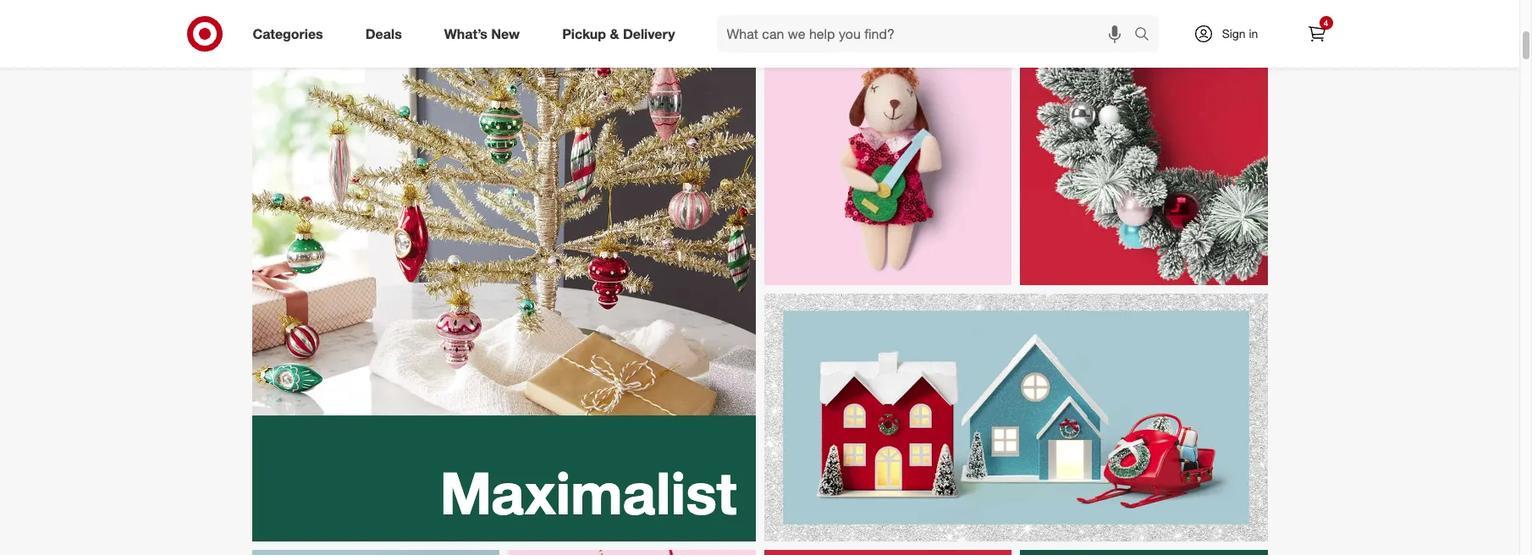 Task type: locate. For each thing, give the bounding box(es) containing it.
what's new link
[[430, 15, 541, 52]]

deals link
[[351, 15, 423, 52]]

what's
[[444, 25, 488, 42]]

4 link
[[1298, 15, 1335, 52]]

maximalist button
[[252, 38, 755, 542]]

maximalist
[[440, 458, 737, 528]]

what's new
[[444, 25, 520, 42]]

sign in
[[1222, 26, 1258, 41]]

search
[[1126, 27, 1167, 44]]

sign
[[1222, 26, 1246, 41]]



Task type: vqa. For each thing, say whether or not it's contained in the screenshot.
$5.39 orders*
no



Task type: describe. For each thing, give the bounding box(es) containing it.
pickup
[[562, 25, 606, 42]]

categories link
[[238, 15, 344, 52]]

What can we help you find? suggestions appear below search field
[[717, 15, 1138, 52]]

deals
[[365, 25, 402, 42]]

in
[[1249, 26, 1258, 41]]

pickup & delivery
[[562, 25, 675, 42]]

search button
[[1126, 15, 1167, 56]]

categories
[[253, 25, 323, 42]]

pickup & delivery link
[[548, 15, 696, 52]]

new
[[491, 25, 520, 42]]

4
[[1324, 18, 1328, 28]]

delivery
[[623, 25, 675, 42]]

&
[[610, 25, 619, 42]]

sign in link
[[1179, 15, 1285, 52]]



